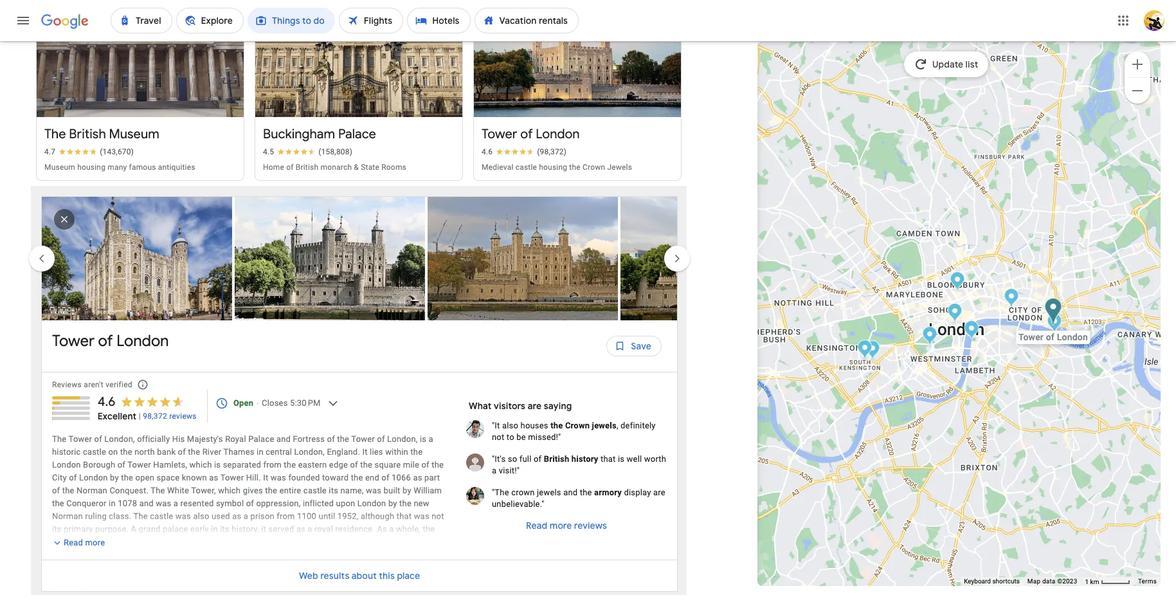 Task type: locate. For each thing, give the bounding box(es) containing it.
victoria and albert museum image
[[865, 340, 880, 361]]

known
[[182, 473, 207, 482]]

of right full
[[534, 454, 542, 464]]

jewels right the crown
[[537, 488, 562, 497]]

not inside the tower of london, officially his majesty's royal palace and fortress of the tower of london, is a historic castle on the north bank of the river thames in central london, england. it lies within the london borough of tower hamlets, which is separated from the eastern edge of the square mile of the city of london by the open space known as tower hill. it was founded toward the end of 1066 as part of the norman conquest. the white tower, which gives the entire castle its name, was built by william the conqueror in 1078 and was a resented symbol of oppression, inflicted upon london by the new norman ruling class. the castle was also used as a prison from 1100 until 1952, although that was not its primary purpose. a grand palace early in its history, it served as a royal residence. as a whole, the tower is a complex of several buildings set within two concentric rings of defensive walls and a moat. there were several phases of expansion, mainly under kings richard i, henry iii, and edward i in the 12th and 13th centuries. the general layout established by the late 13th century remains despite later activity on the site.
[[432, 511, 444, 521]]

1 km
[[1086, 578, 1101, 585]]

5:30 pm
[[290, 398, 321, 408]]

list
[[42, 185, 814, 333]]

housing
[[77, 163, 106, 172], [539, 163, 568, 172]]

served
[[269, 524, 294, 534]]

tower down north
[[128, 460, 151, 469]]

1078
[[118, 498, 137, 508]]

1 horizontal spatial its
[[220, 524, 230, 534]]

0 horizontal spatial reviews
[[169, 412, 197, 421]]

1 vertical spatial also
[[193, 511, 209, 521]]

4.6
[[482, 147, 493, 156], [98, 394, 115, 410]]

london, down the excellent
[[104, 434, 135, 444]]

tower of london up 4.6 out of 5 stars from 98,372 reviews image
[[482, 126, 580, 142]]

0 horizontal spatial within
[[219, 537, 242, 547]]

1 horizontal spatial london,
[[294, 447, 325, 457]]

0 horizontal spatial several
[[97, 550, 124, 560]]

reviews up his
[[169, 412, 197, 421]]

zoom out map image
[[1130, 83, 1146, 98]]

1 horizontal spatial 13th
[[308, 563, 326, 572]]

jewels
[[592, 421, 617, 430], [537, 488, 562, 497]]

as
[[209, 473, 218, 482], [413, 473, 423, 482], [232, 511, 242, 521], [296, 524, 306, 534]]

1 vertical spatial jewels
[[537, 488, 562, 497]]

castle up borough
[[83, 447, 106, 457]]

read
[[526, 520, 548, 531], [64, 538, 83, 548]]

reviews aren't verified
[[52, 380, 133, 389]]

several
[[139, 537, 166, 547], [97, 550, 124, 560]]

museum up (143,670)
[[109, 126, 160, 142]]

map data ©2023
[[1028, 578, 1078, 585]]

entire
[[280, 486, 301, 495]]

century
[[328, 563, 356, 572]]

2 housing from the left
[[539, 163, 568, 172]]

early
[[190, 524, 209, 534]]

that inside that is well worth a visit!"
[[601, 454, 616, 464]]

0 horizontal spatial more
[[85, 538, 105, 548]]

to
[[507, 432, 515, 442]]

tower bridge image
[[1047, 313, 1062, 334]]

tower of london up verified
[[52, 331, 169, 350]]

housing down 4.7 out of 5 stars from 143,670 reviews image
[[77, 163, 106, 172]]

0 horizontal spatial are
[[528, 400, 542, 412]]

kings
[[261, 550, 282, 560]]

1 horizontal spatial museum
[[109, 126, 160, 142]]

12th
[[52, 563, 69, 572]]

as up tower,
[[209, 473, 218, 482]]

name,
[[341, 486, 364, 495]]

british down 4.5 out of 5 stars from 158,808 reviews image
[[296, 163, 319, 172]]

saying
[[544, 400, 572, 412]]

0 horizontal spatial jewels
[[537, 488, 562, 497]]

"it's
[[492, 454, 506, 464]]

grand
[[139, 524, 161, 534]]

housing down (98,372)
[[539, 163, 568, 172]]

what visitors are saying
[[469, 400, 572, 412]]

keyboard shortcuts button
[[965, 577, 1020, 586]]

borough
[[83, 460, 115, 469]]

of right 'phases'
[[156, 550, 164, 560]]

0 horizontal spatial also
[[193, 511, 209, 521]]

primary
[[64, 524, 93, 534]]

1 vertical spatial 4.6
[[98, 394, 115, 410]]

98,372
[[143, 412, 167, 421]]

and down that is well worth a visit!"
[[564, 488, 578, 497]]

2 horizontal spatial british
[[544, 454, 570, 464]]

1 horizontal spatial on
[[108, 447, 118, 457]]

mainly
[[210, 550, 235, 560]]

were
[[76, 550, 95, 560]]

1 horizontal spatial palace
[[338, 126, 376, 142]]

norman up conqueror
[[77, 486, 107, 495]]

0 horizontal spatial read
[[64, 538, 83, 548]]

of right edge
[[350, 460, 358, 469]]

list item
[[42, 185, 235, 332], [234, 197, 428, 320], [413, 197, 633, 320], [621, 197, 814, 320]]

2 horizontal spatial its
[[329, 486, 338, 495]]

1 horizontal spatial 4.6
[[482, 147, 493, 156]]

0 vertical spatial on
[[108, 447, 118, 457]]

0 vertical spatial crown
[[583, 163, 606, 172]]

rings
[[303, 537, 323, 547]]

fortress
[[293, 434, 325, 444]]

1 vertical spatial reviews
[[574, 520, 607, 531]]

0 horizontal spatial 4.6
[[98, 394, 115, 410]]

1 horizontal spatial are
[[654, 488, 666, 497]]

4.6 out of 5 stars from 98,372 reviews. excellent. element
[[98, 394, 197, 423]]

0 vertical spatial it
[[363, 447, 368, 457]]

1 vertical spatial within
[[219, 537, 242, 547]]

1 horizontal spatial which
[[218, 486, 241, 495]]

0 vertical spatial jewels
[[592, 421, 617, 430]]

that right history at the bottom of the page
[[601, 454, 616, 464]]

the national gallery image
[[948, 303, 963, 324]]

13th down i,
[[308, 563, 326, 572]]

also up early
[[193, 511, 209, 521]]

0 vertical spatial not
[[492, 432, 505, 442]]

read for read more reviews
[[526, 520, 548, 531]]

1 vertical spatial not
[[432, 511, 444, 521]]

late
[[292, 563, 306, 572]]

museum
[[109, 126, 160, 142], [44, 163, 75, 172]]

palace up central
[[248, 434, 274, 444]]

1 horizontal spatial not
[[492, 432, 505, 442]]

0 vertical spatial also
[[502, 421, 519, 430]]

royal
[[225, 434, 246, 444]]

0 horizontal spatial its
[[52, 524, 62, 534]]

0 horizontal spatial london,
[[104, 434, 135, 444]]

state
[[361, 163, 380, 172]]

armory
[[595, 488, 622, 497]]

of right mile at left
[[422, 460, 430, 469]]

it left "lies"
[[363, 447, 368, 457]]

aren't
[[84, 380, 104, 389]]

several down complex
[[97, 550, 124, 560]]

royal
[[315, 524, 333, 534]]

in
[[257, 447, 264, 457], [109, 498, 116, 508], [211, 524, 218, 534], [409, 550, 416, 560]]

1 horizontal spatial reviews
[[574, 520, 607, 531]]

many
[[108, 163, 127, 172]]

0 vertical spatial read
[[526, 520, 548, 531]]

0 horizontal spatial housing
[[77, 163, 106, 172]]

that is well worth a visit!"
[[492, 454, 667, 475]]

moat.
[[419, 537, 442, 547]]

norman up primary
[[52, 511, 83, 521]]

buckingham palace image
[[923, 326, 937, 347]]

1 horizontal spatial housing
[[539, 163, 568, 172]]

0 horizontal spatial that
[[397, 511, 412, 521]]

4.6 inside "element"
[[98, 394, 115, 410]]

residence.
[[335, 524, 375, 534]]

0 vertical spatial british
[[69, 126, 106, 142]]

0 vertical spatial several
[[139, 537, 166, 547]]

despite
[[392, 563, 420, 572]]

history
[[572, 454, 599, 464]]

of up aren't
[[98, 331, 113, 350]]

by up conquest. at the left bottom of page
[[110, 473, 119, 482]]

a down white
[[174, 498, 178, 508]]

0 horizontal spatial palace
[[248, 434, 274, 444]]

1 vertical spatial palace
[[248, 434, 274, 444]]

0 horizontal spatial 13th
[[88, 563, 105, 572]]

a inside that is well worth a visit!"
[[492, 466, 497, 475]]

2 13th from the left
[[308, 563, 326, 572]]

4.6 up the excellent
[[98, 394, 115, 410]]

(158,808)
[[319, 147, 353, 156]]

0 horizontal spatial tower of london
[[52, 331, 169, 350]]

4.6 inside image
[[482, 147, 493, 156]]

established
[[220, 563, 264, 572]]

update list
[[933, 59, 979, 70]]

1 housing from the left
[[77, 163, 106, 172]]

museum down 4.7
[[44, 163, 75, 172]]

eastern
[[298, 460, 327, 469]]

are up houses at the bottom left of page
[[528, 400, 542, 412]]

a
[[131, 524, 137, 534]]

2 horizontal spatial london,
[[387, 434, 418, 444]]

in up "set"
[[211, 524, 218, 534]]

1 horizontal spatial read
[[526, 520, 548, 531]]

well
[[627, 454, 642, 464]]

update
[[933, 59, 964, 70]]

tower up 4.6 out of 5 stars from 98,372 reviews image
[[482, 126, 518, 142]]

web
[[299, 570, 318, 582]]

of right borough
[[118, 460, 126, 469]]

from up served
[[277, 511, 295, 521]]

0 vertical spatial that
[[601, 454, 616, 464]]

castle up grand
[[150, 511, 173, 521]]

1 vertical spatial that
[[397, 511, 412, 521]]

london
[[536, 126, 580, 142], [117, 331, 169, 350], [52, 460, 81, 469], [79, 473, 108, 482], [358, 498, 386, 508]]

0 vertical spatial more
[[550, 520, 572, 531]]

1 vertical spatial which
[[218, 486, 241, 495]]

0 horizontal spatial which
[[190, 460, 212, 469]]

also inside the tower of london, officially his majesty's royal palace and fortress of the tower of london, is a historic castle on the north bank of the river thames in central london, england. it lies within the london borough of tower hamlets, which is separated from the eastern edge of the square mile of the city of london by the open space known as tower hill. it was founded toward the end of 1066 as part of the norman conquest. the white tower, which gives the entire castle its name, was built by william the conqueror in 1078 and was a resented symbol of oppression, inflicted upon london by the new norman ruling class. the castle was also used as a prison from 1100 until 1952, although that was not its primary purpose. a grand palace early in its history, it served as a royal residence. as a whole, the tower is a complex of several buildings set within two concentric rings of defensive walls and a moat. there were several phases of expansion, mainly under kings richard i, henry iii, and edward i in the 12th and 13th centuries. the general layout established by the late 13th century remains despite later activity on the site.
[[193, 511, 209, 521]]

the down space on the left bottom of the page
[[151, 486, 165, 495]]

under
[[237, 550, 259, 560]]

visit!"
[[499, 466, 520, 475]]

tower up there
[[52, 537, 76, 547]]

read for read more
[[64, 538, 83, 548]]

in left central
[[257, 447, 264, 457]]

home of british monarch & state rooms
[[263, 163, 407, 172]]

1 vertical spatial tower of london
[[52, 331, 169, 350]]

0 vertical spatial palace
[[338, 126, 376, 142]]

palace
[[338, 126, 376, 142], [248, 434, 274, 444]]

1 vertical spatial british
[[296, 163, 319, 172]]

2 vertical spatial british
[[544, 454, 570, 464]]

majesty's
[[187, 434, 223, 444]]

unbelievable."
[[492, 499, 545, 509]]

not up moat.
[[432, 511, 444, 521]]

0 vertical spatial which
[[190, 460, 212, 469]]

0 horizontal spatial on
[[82, 576, 91, 585]]

1 vertical spatial crown
[[565, 421, 590, 430]]

by down kings
[[266, 563, 275, 572]]

4.5 out of 5 stars from 158,808 reviews image
[[263, 147, 353, 157]]

update list button
[[905, 51, 989, 77]]

so
[[508, 454, 518, 464]]

its down used
[[220, 524, 230, 534]]

not inside , definitely not to be missed!"
[[492, 432, 505, 442]]

are
[[528, 400, 542, 412], [654, 488, 666, 497]]

1 vertical spatial on
[[82, 576, 91, 585]]

1 horizontal spatial british
[[296, 163, 319, 172]]

are right "display"
[[654, 488, 666, 497]]

1 vertical spatial more
[[85, 538, 105, 548]]

0 horizontal spatial it
[[263, 473, 269, 482]]

on right activity
[[82, 576, 91, 585]]

that inside the tower of london, officially his majesty's royal palace and fortress of the tower of london, is a historic castle on the north bank of the river thames in central london, england. it lies within the london borough of tower hamlets, which is separated from the eastern edge of the square mile of the city of london by the open space known as tower hill. it was founded toward the end of 1066 as part of the norman conquest. the white tower, which gives the entire castle its name, was built by william the conqueror in 1078 and was a resented symbol of oppression, inflicted upon london by the new norman ruling class. the castle was also used as a prison from 1100 until 1952, although that was not its primary purpose. a grand palace early in its history, it served as a royal residence. as a whole, the tower is a complex of several buildings set within two concentric rings of defensive walls and a moat. there were several phases of expansion, mainly under kings richard i, henry iii, and edward i in the 12th and 13th centuries. the general layout established by the late 13th century remains despite later activity on the site.
[[397, 511, 412, 521]]

on
[[108, 447, 118, 457], [82, 576, 91, 585]]

until
[[319, 511, 335, 521]]

by down 1066
[[403, 486, 412, 495]]

central
[[266, 447, 292, 457]]

several down grand
[[139, 537, 166, 547]]

castle
[[516, 163, 537, 172], [83, 447, 106, 457], [304, 486, 327, 495], [150, 511, 173, 521]]

a up the history,
[[244, 511, 248, 521]]

a down whole,
[[413, 537, 417, 547]]

that up whole,
[[397, 511, 412, 521]]

as down mile at left
[[413, 473, 423, 482]]

1 horizontal spatial it
[[363, 447, 368, 457]]

1 vertical spatial read
[[64, 538, 83, 548]]

gives
[[243, 486, 263, 495]]

it right hill. in the left of the page
[[263, 473, 269, 482]]

1952,
[[338, 511, 359, 521]]

tower up historic
[[69, 434, 92, 444]]

1 13th from the left
[[88, 563, 105, 572]]

the british museum image
[[950, 271, 965, 292]]

more up were
[[85, 538, 105, 548]]

of
[[521, 126, 533, 142], [286, 163, 294, 172], [98, 331, 113, 350], [94, 434, 102, 444], [327, 434, 335, 444], [377, 434, 385, 444], [178, 447, 186, 457], [534, 454, 542, 464], [118, 460, 126, 469], [350, 460, 358, 469], [422, 460, 430, 469], [69, 473, 77, 482], [382, 473, 390, 482], [52, 486, 60, 495], [246, 498, 254, 508], [128, 537, 136, 547], [325, 537, 333, 547], [156, 550, 164, 560]]

it
[[261, 524, 267, 534]]

zoom in map image
[[1130, 56, 1146, 72]]

1 vertical spatial are
[[654, 488, 666, 497]]

1 vertical spatial it
[[263, 473, 269, 482]]

0 horizontal spatial museum
[[44, 163, 75, 172]]

open
[[233, 398, 254, 408]]

0 vertical spatial reviews
[[169, 412, 197, 421]]

palace inside the tower of london, officially his majesty's royal palace and fortress of the tower of london, is a historic castle on the north bank of the river thames in central london, england. it lies within the london borough of tower hamlets, which is separated from the eastern edge of the square mile of the city of london by the open space known as tower hill. it was founded toward the end of 1066 as part of the norman conquest. the white tower, which gives the entire castle its name, was built by william the conqueror in 1078 and was a resented symbol of oppression, inflicted upon london by the new norman ruling class. the castle was also used as a prison from 1100 until 1952, although that was not its primary purpose. a grand palace early in its history, it served as a royal residence. as a whole, the tower is a complex of several buildings set within two concentric rings of defensive walls and a moat. there were several phases of expansion, mainly under kings richard i, henry iii, and edward i in the 12th and 13th centuries. the general layout established by the late 13th century remains despite later activity on the site.
[[248, 434, 274, 444]]

which up symbol
[[218, 486, 241, 495]]

tower down the separated
[[220, 473, 244, 482]]

0 vertical spatial 4.6
[[482, 147, 493, 156]]

1 horizontal spatial that
[[601, 454, 616, 464]]

km
[[1091, 578, 1100, 585]]

is down primary
[[78, 537, 84, 547]]

antiquities
[[158, 163, 195, 172]]

tower up "lies"
[[352, 434, 375, 444]]

more for read more
[[85, 538, 105, 548]]

1 vertical spatial museum
[[44, 163, 75, 172]]

0 horizontal spatial not
[[432, 511, 444, 521]]

1 horizontal spatial tower of london
[[482, 126, 580, 142]]

resented
[[180, 498, 214, 508]]

1 vertical spatial norman
[[52, 511, 83, 521]]

4.6 for 4.6 out of 5 stars from 98,372 reviews. excellent. "element"
[[98, 394, 115, 410]]

4.6 up the medieval
[[482, 147, 493, 156]]

1 horizontal spatial several
[[139, 537, 166, 547]]

is up part
[[420, 434, 427, 444]]

british up 4.7 out of 5 stars from 143,670 reviews image
[[69, 126, 106, 142]]

within up square
[[385, 447, 409, 457]]

was up palace
[[176, 511, 191, 521]]

of down a
[[128, 537, 136, 547]]

crown down saying
[[565, 421, 590, 430]]

that
[[601, 454, 616, 464], [397, 511, 412, 521]]

is down river at the left bottom of page
[[214, 460, 221, 469]]

13th down were
[[88, 563, 105, 572]]

1 horizontal spatial within
[[385, 447, 409, 457]]

1 horizontal spatial more
[[550, 520, 572, 531]]

1 vertical spatial several
[[97, 550, 124, 560]]

was down new
[[414, 511, 430, 521]]

"the
[[492, 488, 509, 497]]



Task type: describe. For each thing, give the bounding box(es) containing it.
lastminute.com london eye image
[[964, 320, 979, 341]]

missed!"
[[528, 432, 561, 442]]

of right city on the bottom left of the page
[[69, 473, 77, 482]]

closes
[[262, 398, 288, 408]]

crown for jewels
[[565, 421, 590, 430]]

the up 4.7
[[44, 126, 66, 142]]

1 km button
[[1082, 577, 1135, 586]]

white
[[167, 486, 189, 495]]

london up although
[[358, 498, 386, 508]]

shortcuts
[[993, 578, 1020, 585]]

monarch
[[321, 163, 352, 172]]

read more reviews
[[526, 520, 607, 531]]

of down city on the bottom left of the page
[[52, 486, 60, 495]]

medieval
[[482, 163, 514, 172]]

set
[[205, 537, 217, 547]]

4.6 for 4.6 out of 5 stars from 98,372 reviews image
[[482, 147, 493, 156]]

bank
[[157, 447, 176, 457]]

toward
[[322, 473, 349, 482]]

officially
[[137, 434, 170, 444]]

0 vertical spatial are
[[528, 400, 542, 412]]

open ⋅ closes 5:30 pm
[[233, 398, 321, 408]]

reviews aren't verified image
[[127, 369, 158, 400]]

display
[[624, 488, 651, 497]]

, definitely not to be missed!"
[[492, 421, 656, 442]]

the up historic
[[52, 434, 67, 444]]

was down end
[[366, 486, 382, 495]]

worth
[[645, 454, 667, 464]]

0 horizontal spatial british
[[69, 126, 106, 142]]

london up (98,372)
[[536, 126, 580, 142]]

and down were
[[72, 563, 86, 572]]

england.
[[327, 447, 360, 457]]

tower of london element
[[52, 331, 169, 361]]

expansion,
[[166, 550, 207, 560]]

terms link
[[1139, 578, 1157, 585]]

concentric
[[261, 537, 301, 547]]

⋅
[[256, 398, 260, 408]]

about
[[352, 570, 377, 582]]

end
[[365, 473, 380, 482]]

and right the 1078
[[139, 498, 154, 508]]

upon
[[336, 498, 355, 508]]

0 vertical spatial from
[[264, 460, 282, 469]]

a up rings
[[308, 524, 312, 534]]

a up were
[[87, 537, 91, 547]]

of up "lies"
[[377, 434, 385, 444]]

is inside that is well worth a visit!"
[[618, 454, 625, 464]]

the up a
[[134, 511, 148, 521]]

there
[[52, 550, 74, 560]]

st. paul's cathedral image
[[1004, 288, 1019, 309]]

lies
[[370, 447, 383, 457]]

london up "reviews aren't verified" image on the bottom left of the page
[[117, 331, 169, 350]]

castle up inflicted
[[304, 486, 327, 495]]

site.
[[108, 576, 124, 585]]

complex
[[94, 537, 126, 547]]

the british museum
[[44, 126, 160, 142]]

place
[[397, 570, 420, 582]]

(98,372)
[[537, 147, 567, 156]]

this
[[379, 570, 395, 582]]

a up part
[[429, 434, 434, 444]]

edge
[[329, 460, 348, 469]]

the down 'phases'
[[147, 563, 162, 572]]

of down his
[[178, 447, 186, 457]]

data
[[1043, 578, 1056, 585]]

his
[[172, 434, 185, 444]]

reviews
[[52, 380, 82, 389]]

river
[[202, 447, 222, 457]]

of right home at left
[[286, 163, 294, 172]]

natural history museum image
[[858, 339, 872, 361]]

a right as
[[389, 524, 394, 534]]

defensive
[[335, 537, 372, 547]]

open
[[135, 473, 155, 482]]

definitely
[[621, 421, 656, 430]]

(143,670)
[[100, 147, 134, 156]]

rooms
[[382, 163, 407, 172]]

in right 'i' on the left of the page
[[409, 550, 416, 560]]

buildings
[[168, 537, 203, 547]]

i
[[405, 550, 407, 560]]

are inside display are unbelievable."
[[654, 488, 666, 497]]

founded
[[288, 473, 320, 482]]

of up 4.6 out of 5 stars from 98,372 reviews image
[[521, 126, 533, 142]]

london down historic
[[52, 460, 81, 469]]

london down borough
[[79, 473, 108, 482]]

visitors
[[494, 400, 526, 412]]

0 vertical spatial tower of london
[[482, 126, 580, 142]]

iii,
[[346, 550, 355, 560]]

1 horizontal spatial also
[[502, 421, 519, 430]]

was down white
[[156, 498, 171, 508]]

as down 1100
[[296, 524, 306, 534]]

0 vertical spatial within
[[385, 447, 409, 457]]

castle down 4.6 out of 5 stars from 98,372 reviews image
[[516, 163, 537, 172]]

thames
[[224, 447, 255, 457]]

save button
[[607, 331, 662, 361]]

full
[[520, 454, 532, 464]]

display are unbelievable."
[[492, 488, 666, 509]]

tower up reviews
[[52, 331, 95, 350]]

and up central
[[277, 434, 291, 444]]

two
[[244, 537, 259, 547]]

square
[[375, 460, 401, 469]]

of up henry
[[325, 537, 333, 547]]

excellent | 98,372 reviews
[[98, 410, 197, 422]]

list
[[966, 59, 979, 70]]

of down 'gives'
[[246, 498, 254, 508]]

results
[[320, 570, 350, 582]]

of down square
[[382, 473, 390, 482]]

used
[[212, 511, 230, 521]]

built
[[384, 486, 401, 495]]

as down symbol
[[232, 511, 242, 521]]

of up england.
[[327, 434, 335, 444]]

later
[[422, 563, 439, 572]]

1 horizontal spatial jewels
[[592, 421, 617, 430]]

and up 'i' on the left of the page
[[396, 537, 410, 547]]

,
[[617, 421, 619, 430]]

history,
[[232, 524, 259, 534]]

0 vertical spatial museum
[[109, 126, 160, 142]]

1 vertical spatial from
[[277, 511, 295, 521]]

by down built
[[389, 498, 397, 508]]

hill.
[[246, 473, 261, 482]]

of up borough
[[94, 434, 102, 444]]

main menu image
[[15, 13, 31, 28]]

in up "class."
[[109, 498, 116, 508]]

save
[[631, 340, 652, 352]]

was up entire
[[271, 473, 286, 482]]

centuries.
[[107, 563, 145, 572]]

buckingham palace
[[263, 126, 376, 142]]

map region
[[702, 0, 1177, 595]]

i,
[[315, 550, 319, 560]]

previous image
[[26, 243, 57, 274]]

4.6 out of 5 stars from 98,372 reviews image
[[482, 147, 567, 157]]

new
[[414, 498, 430, 508]]

close detail image
[[49, 204, 80, 235]]

part
[[425, 473, 440, 482]]

4.7 out of 5 stars from 143,670 reviews image
[[44, 147, 134, 157]]

4.7
[[44, 147, 55, 156]]

tower of london image
[[1045, 298, 1062, 327]]

|
[[139, 412, 141, 421]]

next image
[[662, 243, 693, 274]]

museum housing many famous antiquities
[[44, 163, 195, 172]]

crown for jewels
[[583, 163, 606, 172]]

although
[[361, 511, 395, 521]]

map
[[1028, 578, 1041, 585]]

1066
[[392, 473, 411, 482]]

ruling
[[85, 511, 107, 521]]

more for read more reviews
[[550, 520, 572, 531]]

0 vertical spatial norman
[[77, 486, 107, 495]]

richard
[[284, 550, 313, 560]]

and right iii,
[[357, 550, 372, 560]]

reviews inside excellent | 98,372 reviews
[[169, 412, 197, 421]]



Task type: vqa. For each thing, say whether or not it's contained in the screenshot.
137 kg CO 2
no



